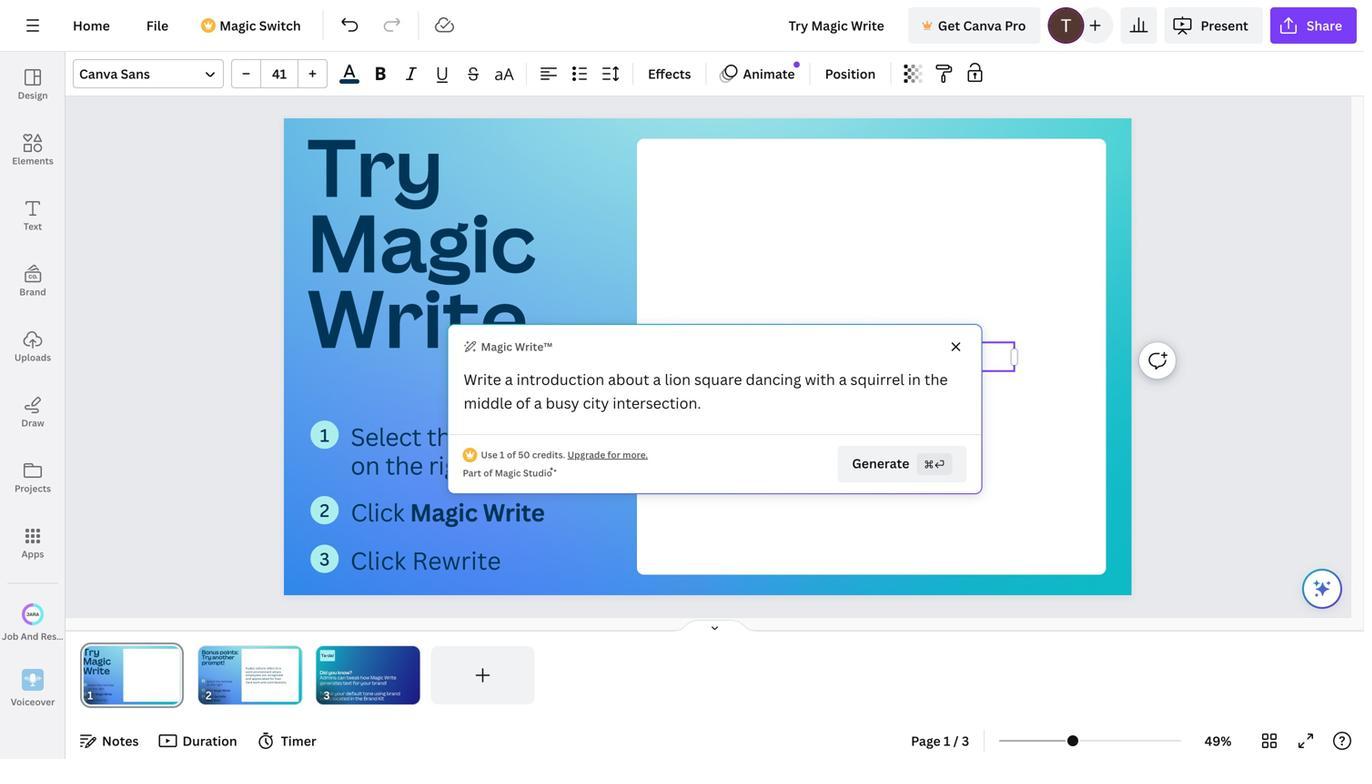 Task type: describe. For each thing, give the bounding box(es) containing it.
elements button
[[0, 117, 66, 183]]

generate
[[852, 455, 910, 472]]

voice
[[320, 695, 332, 702]]

brand!
[[372, 680, 387, 686]]

design
[[18, 89, 48, 101]]

voiceover button
[[0, 656, 66, 722]]

refers
[[266, 666, 275, 670]]

upgrade
[[568, 449, 605, 461]]

brand
[[387, 690, 400, 697]]

the up the sprinkle
[[216, 679, 220, 683]]

canva sans button
[[73, 59, 224, 88]]

1 inside page 1 / 3 button
[[944, 732, 951, 750]]

your inside tweak your default tone using brand voice located in the brand kit
[[334, 690, 345, 697]]

magic switch button
[[190, 7, 316, 44]]

ai
[[78, 630, 87, 642]]

write™
[[515, 339, 553, 354]]

1 vertical spatial work
[[253, 680, 260, 684]]

page
[[911, 732, 941, 750]]

3 click sprinkle fairy dust
[[203, 695, 226, 702]]

can
[[337, 674, 345, 681]]

use 1 of 50 credits. upgrade for more.
[[481, 449, 648, 461]]

animate
[[743, 65, 795, 82]]

where
[[272, 670, 281, 674]]

a
[[279, 666, 281, 670]]

how
[[360, 674, 370, 681]]

1 horizontal spatial 2
[[320, 498, 330, 522]]

tone
[[363, 690, 373, 697]]

and
[[21, 630, 39, 642]]

your inside "did you know? admins can tweak how magic write generates text for your brand!"
[[361, 680, 371, 686]]

magic switch
[[220, 17, 301, 34]]

1 horizontal spatial and
[[260, 680, 266, 684]]

the up the 3 click sprinkle fairy dust
[[211, 683, 215, 687]]

magic write™
[[481, 339, 553, 354]]

hide pages image
[[671, 619, 759, 633]]

get
[[938, 17, 960, 34]]

effects
[[648, 65, 691, 82]]

brand button
[[0, 248, 66, 314]]

select for select the text box on the right 1 2 click magic write
[[206, 679, 215, 683]]

position button
[[818, 59, 883, 88]]

upgrade for more. link
[[568, 449, 648, 461]]

more.
[[623, 449, 648, 461]]

⌘⏎
[[924, 457, 945, 472]]

position
[[825, 65, 876, 82]]

magic inside magic switch button
[[220, 17, 256, 34]]

text
[[24, 220, 42, 233]]

home
[[73, 17, 110, 34]]

projects
[[15, 482, 51, 495]]

click rewrite
[[350, 544, 501, 577]]

prompt!
[[202, 659, 224, 667]]

hard
[[246, 680, 252, 684]]

box for select the text box on the right 1 2 click magic write
[[227, 679, 232, 683]]

you
[[328, 669, 337, 676]]

text for select the text box on the right
[[470, 420, 515, 453]]

duration button
[[153, 726, 245, 755]]

resume
[[41, 630, 76, 642]]

animate button
[[714, 59, 802, 88]]

design button
[[0, 52, 66, 117]]

present
[[1201, 17, 1249, 34]]

share button
[[1270, 7, 1357, 44]]

tweak
[[320, 690, 334, 697]]

job
[[2, 630, 19, 642]]

sans
[[121, 65, 150, 82]]

uploads
[[14, 351, 51, 364]]

to
[[275, 666, 278, 670]]

points:
[[220, 648, 238, 656]]

in
[[350, 695, 354, 702]]

uploads button
[[0, 314, 66, 380]]

ta-da!
[[321, 653, 334, 659]]

click left "rewrite"
[[350, 544, 406, 577]]

right for select the text box on the right 1 2 click magic write
[[216, 683, 222, 687]]

canva sans
[[79, 65, 150, 82]]

page 1 / 3
[[911, 732, 969, 750]]

3 inside button
[[962, 732, 969, 750]]

Page title text field
[[101, 686, 108, 704]]

side panel tab list
[[0, 52, 87, 722]]

magic studio
[[495, 467, 552, 479]]

on for select the text box on the right 1 2 click magic write
[[206, 683, 210, 687]]

recognized
[[267, 673, 283, 677]]

contributions.
[[267, 680, 287, 684]]

know?
[[338, 669, 352, 676]]

located
[[333, 695, 349, 702]]

pro
[[1005, 17, 1026, 34]]

3 for 3
[[320, 547, 330, 571]]

tweak
[[346, 674, 359, 681]]

bonus
[[202, 648, 219, 656]]

2 inside select the text box on the right 1 2 click magic write
[[203, 689, 204, 692]]

rewrite
[[412, 544, 501, 577]]

text inside "did you know? admins can tweak how magic write generates text for your brand!"
[[343, 680, 352, 686]]

studio
[[523, 467, 552, 479]]

notes
[[102, 732, 139, 750]]

the up the click magic write
[[386, 449, 423, 482]]



Task type: vqa. For each thing, say whether or not it's contained in the screenshot.
top level navigation element at the left
no



Task type: locate. For each thing, give the bounding box(es) containing it.
1 horizontal spatial right
[[429, 449, 482, 482]]

0 vertical spatial canva
[[963, 17, 1002, 34]]

0 horizontal spatial canva
[[79, 65, 118, 82]]

brand
[[19, 286, 46, 298], [364, 695, 377, 702]]

1 horizontal spatial of
[[507, 449, 516, 461]]

text button
[[0, 183, 66, 248]]

0 vertical spatial on
[[351, 449, 380, 482]]

kudos
[[246, 666, 254, 670]]

work up the hard
[[246, 670, 252, 674]]

0 vertical spatial 2
[[320, 498, 330, 522]]

the
[[427, 420, 465, 453], [386, 449, 423, 482], [216, 679, 220, 683], [211, 683, 215, 687], [355, 695, 363, 702]]

0 horizontal spatial your
[[334, 690, 345, 697]]

text for select the text box on the right 1 2 click magic write
[[221, 679, 226, 683]]

0 vertical spatial 3
[[320, 547, 330, 571]]

the up part
[[427, 420, 465, 453]]

None text field
[[672, 342, 1015, 371]]

2 horizontal spatial 3
[[962, 732, 969, 750]]

write inside "did you know? admins can tweak how magic write generates text for your brand!"
[[384, 674, 396, 681]]

text down know?
[[343, 680, 352, 686]]

try
[[307, 112, 444, 220], [202, 654, 211, 661]]

#003c64 image
[[340, 79, 359, 84]]

default
[[346, 690, 362, 697]]

tweak your default tone using brand voice located in the brand kit
[[320, 690, 400, 702]]

brand left kit at the left bottom
[[364, 695, 377, 702]]

1 horizontal spatial on
[[351, 449, 380, 482]]

new image
[[794, 62, 800, 68]]

and down are
[[260, 680, 266, 684]]

50
[[518, 449, 530, 461]]

another
[[212, 654, 234, 661]]

write inside select the text box on the right 1 2 click magic write
[[222, 689, 230, 693]]

timer button
[[252, 726, 324, 755]]

part
[[463, 467, 481, 479]]

0 horizontal spatial and
[[246, 677, 251, 681]]

magic inside select the text box on the right 1 2 click magic write
[[214, 689, 222, 693]]

click up the 3 click sprinkle fairy dust
[[206, 689, 213, 693]]

0 horizontal spatial for
[[270, 677, 274, 681]]

fairy
[[206, 698, 213, 702]]

job and resume ai
[[2, 630, 87, 642]]

right
[[429, 449, 482, 482], [216, 683, 222, 687]]

0 horizontal spatial try
[[202, 654, 211, 661]]

1 vertical spatial of
[[483, 467, 493, 479]]

canva inside canva sans dropdown button
[[79, 65, 118, 82]]

1 horizontal spatial for
[[353, 680, 360, 686]]

canva inside get canva pro button
[[963, 17, 1002, 34]]

da!
[[328, 653, 334, 659]]

select inside select the text box on the right 1 2 click magic write
[[206, 679, 215, 683]]

1 vertical spatial 3
[[203, 695, 204, 698]]

right for select the text box on the right
[[429, 449, 482, 482]]

brand inside button
[[19, 286, 46, 298]]

on inside select the text box on the right 1 2 click magic write
[[206, 683, 210, 687]]

your up tone
[[361, 680, 371, 686]]

appreciated
[[252, 677, 269, 681]]

1 vertical spatial 2
[[203, 689, 204, 692]]

box for select the text box on the right
[[520, 420, 562, 453]]

Design title text field
[[774, 7, 901, 44]]

try inside bonus points: try another prompt! kudos culture refers to a work environment where employees are recognized and appreciated for their hard work and contributions.
[[202, 654, 211, 661]]

click inside select the text box on the right 1 2 click magic write
[[206, 689, 213, 693]]

did
[[320, 669, 327, 676]]

1 horizontal spatial select
[[351, 420, 422, 453]]

of left 50
[[507, 449, 516, 461]]

the right in
[[355, 695, 363, 702]]

environment
[[253, 670, 271, 674]]

0 vertical spatial right
[[429, 449, 482, 482]]

right up the sprinkle
[[216, 683, 222, 687]]

0 vertical spatial work
[[246, 670, 252, 674]]

using
[[374, 690, 386, 697]]

get canva pro
[[938, 17, 1026, 34]]

brand up uploads button
[[19, 286, 46, 298]]

1 vertical spatial right
[[216, 683, 222, 687]]

0 vertical spatial select
[[351, 420, 422, 453]]

magic inside "did you know? admins can tweak how magic write generates text for your brand!"
[[371, 674, 383, 681]]

click inside the 3 click sprinkle fairy dust
[[206, 695, 213, 699]]

box inside select the text box on the right 1 2 click magic write
[[227, 679, 232, 683]]

effects button
[[641, 59, 699, 88]]

share
[[1307, 17, 1342, 34]]

elements
[[12, 155, 53, 167]]

canva assistant image
[[1312, 578, 1333, 600]]

sprinkle
[[214, 695, 226, 699]]

click left dust
[[206, 695, 213, 699]]

1 inside select the text box on the right 1 2 click magic write
[[203, 680, 204, 683]]

credits.
[[532, 449, 565, 461]]

brand inside tweak your default tone using brand voice located in the brand kit
[[364, 695, 377, 702]]

ta-
[[321, 653, 328, 659]]

try down #003c64 icon
[[307, 112, 444, 220]]

voiceover
[[11, 696, 55, 708]]

text inside select the text box on the right
[[470, 420, 515, 453]]

on for select the text box on the right
[[351, 449, 380, 482]]

text left 50
[[470, 420, 515, 453]]

0 horizontal spatial text
[[221, 679, 226, 683]]

0 horizontal spatial select
[[206, 679, 215, 683]]

canva left "pro"
[[963, 17, 1002, 34]]

1 vertical spatial canva
[[79, 65, 118, 82]]

on inside select the text box on the right
[[351, 449, 380, 482]]

select for select the text box on the right
[[351, 420, 422, 453]]

1 horizontal spatial box
[[520, 420, 562, 453]]

0 vertical spatial your
[[361, 680, 371, 686]]

1 vertical spatial your
[[334, 690, 345, 697]]

timer
[[281, 732, 317, 750]]

0 horizontal spatial brand
[[19, 286, 46, 298]]

apps button
[[0, 511, 66, 576]]

select the text box on the right 1 2 click magic write
[[203, 679, 232, 693]]

right inside select the text box on the right 1 2 click magic write
[[216, 683, 222, 687]]

1 vertical spatial brand
[[364, 695, 377, 702]]

select inside select the text box on the right
[[351, 420, 422, 453]]

and
[[246, 677, 251, 681], [260, 680, 266, 684]]

and down 'kudos'
[[246, 677, 251, 681]]

your right tweak
[[334, 690, 345, 697]]

right up the click magic write
[[429, 449, 482, 482]]

0 horizontal spatial 2
[[203, 689, 204, 692]]

select the text box on the right
[[351, 420, 562, 482]]

0 vertical spatial brand
[[19, 286, 46, 298]]

0 horizontal spatial of
[[483, 467, 493, 479]]

text inside select the text box on the right 1 2 click magic write
[[221, 679, 226, 683]]

dust
[[214, 698, 220, 702]]

for inside "did you know? admins can tweak how magic write generates text for your brand!"
[[353, 680, 360, 686]]

right inside select the text box on the right
[[429, 449, 482, 482]]

1 vertical spatial select
[[206, 679, 215, 683]]

of right part
[[483, 467, 493, 479]]

box inside select the text box on the right
[[520, 420, 562, 453]]

page 1 / 3 button
[[904, 726, 977, 755]]

1 horizontal spatial try
[[307, 112, 444, 220]]

3 inside the 3 click sprinkle fairy dust
[[203, 695, 204, 698]]

work right the hard
[[253, 680, 260, 684]]

for left how
[[353, 680, 360, 686]]

text up the sprinkle
[[221, 679, 226, 683]]

notes button
[[73, 726, 146, 755]]

– – number field
[[267, 65, 292, 82]]

canva
[[963, 17, 1002, 34], [79, 65, 118, 82]]

49%
[[1205, 732, 1232, 750]]

1 horizontal spatial your
[[361, 680, 371, 686]]

group
[[231, 59, 328, 88]]

culture
[[255, 666, 265, 670]]

box up 'studio'
[[520, 420, 562, 453]]

Use 5 or more words to describe what you want to write text field
[[464, 366, 955, 415]]

click magic write
[[351, 496, 545, 528]]

file button
[[132, 7, 183, 44]]

home link
[[58, 7, 124, 44]]

for
[[608, 449, 621, 461], [270, 677, 274, 681], [353, 680, 360, 686]]

0 horizontal spatial 3
[[203, 695, 204, 698]]

2 horizontal spatial for
[[608, 449, 621, 461]]

1
[[320, 423, 330, 447], [500, 449, 505, 461], [203, 680, 204, 683], [944, 732, 951, 750]]

draw button
[[0, 380, 66, 445]]

did you know? admins can tweak how magic write generates text for your brand!
[[320, 669, 396, 686]]

box
[[520, 420, 562, 453], [227, 679, 232, 683]]

0 vertical spatial of
[[507, 449, 516, 461]]

for inside bonus points: try another prompt! kudos culture refers to a work environment where employees are recognized and appreciated for their hard work and contributions.
[[270, 677, 274, 681]]

get canva pro button
[[908, 7, 1041, 44]]

1 vertical spatial box
[[227, 679, 232, 683]]

generates
[[320, 680, 342, 686]]

click up click rewrite
[[351, 496, 405, 528]]

0 horizontal spatial right
[[216, 683, 222, 687]]

work
[[246, 670, 252, 674], [253, 680, 260, 684]]

#003c64 image
[[340, 79, 359, 84]]

0 vertical spatial try
[[307, 112, 444, 220]]

kit
[[378, 695, 384, 702]]

2 vertical spatial 3
[[962, 732, 969, 750]]

duration
[[182, 732, 237, 750]]

page 1 image
[[80, 646, 184, 704]]

try left another
[[202, 654, 211, 661]]

0 vertical spatial box
[[520, 420, 562, 453]]

1 horizontal spatial brand
[[364, 695, 377, 702]]

are
[[262, 673, 266, 677]]

for left their
[[270, 677, 274, 681]]

for left more.
[[608, 449, 621, 461]]

switch
[[259, 17, 301, 34]]

49% button
[[1189, 726, 1248, 755]]

part of
[[463, 467, 495, 479]]

1 horizontal spatial text
[[343, 680, 352, 686]]

/
[[954, 732, 959, 750]]

admins
[[320, 674, 336, 681]]

0 horizontal spatial on
[[206, 683, 210, 687]]

present button
[[1165, 7, 1263, 44]]

select
[[351, 420, 422, 453], [206, 679, 215, 683]]

2 horizontal spatial text
[[470, 420, 515, 453]]

1 vertical spatial on
[[206, 683, 210, 687]]

1 horizontal spatial 3
[[320, 547, 330, 571]]

3 for 3 click sprinkle fairy dust
[[203, 695, 204, 698]]

box left the hard
[[227, 679, 232, 683]]

on
[[351, 449, 380, 482], [206, 683, 210, 687]]

2
[[320, 498, 330, 522], [203, 689, 204, 692]]

use
[[481, 449, 498, 461]]

3
[[320, 547, 330, 571], [203, 695, 204, 698], [962, 732, 969, 750]]

1 horizontal spatial canva
[[963, 17, 1002, 34]]

canva left "sans"
[[79, 65, 118, 82]]

the inside tweak your default tone using brand voice located in the brand kit
[[355, 695, 363, 702]]

1 vertical spatial try
[[202, 654, 211, 661]]

main menu bar
[[0, 0, 1364, 52]]

magic
[[220, 17, 256, 34], [307, 187, 536, 296], [481, 339, 512, 354], [495, 467, 521, 479], [410, 496, 478, 528], [371, 674, 383, 681], [214, 689, 222, 693]]

0 horizontal spatial box
[[227, 679, 232, 683]]



